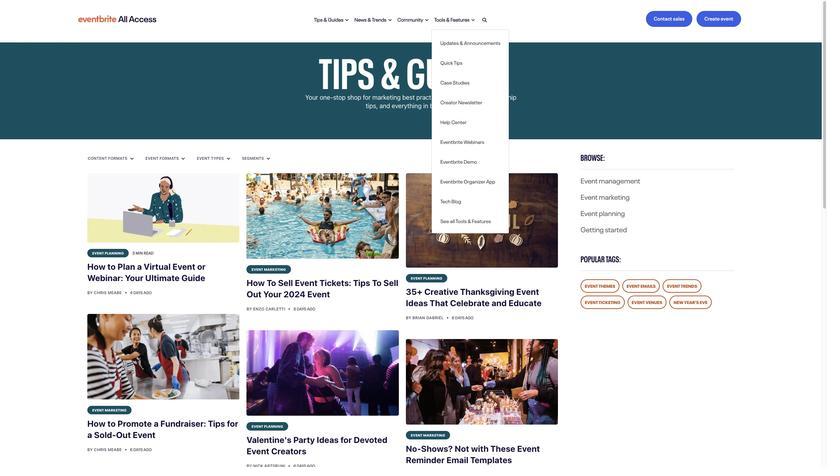 Task type: locate. For each thing, give the bounding box(es) containing it.
out down promote
[[116, 430, 131, 440]]

by chris meabe for a
[[87, 448, 123, 452]]

event themes
[[585, 283, 616, 289]]

to up webinar:
[[108, 262, 116, 272]]

arrow image inside event formats dropdown button
[[182, 157, 185, 160]]

your inside how to plan a virtual event or webinar: your ultimate guide
[[125, 273, 144, 283]]

event themes link
[[581, 280, 620, 293]]

see all tools & features
[[441, 217, 492, 224]]

arrow image right community
[[426, 19, 429, 22]]

0 vertical spatial 6 days ago
[[294, 306, 316, 312]]

ago right 4
[[144, 290, 152, 295]]

event planning link up 35+
[[406, 274, 448, 283]]

event marketing for how to promote a fundraiser: tips for a sold-out event
[[92, 408, 127, 413]]

marketing up shows?
[[424, 433, 446, 438]]

by chris meabe link down webinar:
[[87, 290, 123, 295]]

3 min read
[[133, 250, 154, 256]]

2 by chris meabe link from the top
[[87, 448, 123, 452]]

ideas inside valentine's party ideas for devoted event creators
[[317, 435, 339, 445]]

1 horizontal spatial a
[[137, 262, 142, 272]]

a right promote
[[154, 419, 159, 429]]

6
[[294, 306, 296, 312], [452, 315, 455, 321], [130, 447, 133, 453]]

no-shows? not with these event reminder email templates
[[406, 444, 541, 466]]

emails
[[641, 283, 656, 289]]

planning up plan
[[105, 250, 124, 255]]

1 vertical spatial 6
[[452, 315, 455, 321]]

all
[[451, 217, 455, 224]]

0 vertical spatial eventbrite
[[441, 138, 463, 145]]

days for plan
[[133, 290, 143, 295]]

your down plan
[[125, 273, 144, 283]]

arrow image for news & trends
[[389, 19, 392, 22]]

getting started
[[581, 224, 628, 234]]

planning up valentine's
[[264, 424, 283, 429]]

tools right all
[[456, 217, 467, 224]]

1 vertical spatial your
[[125, 273, 144, 283]]

tags:
[[606, 252, 622, 265]]

2 eventbrite from the top
[[441, 158, 463, 165]]

& left best
[[381, 37, 401, 100]]

sell left 35+
[[384, 278, 399, 288]]

0 vertical spatial a
[[137, 262, 142, 272]]

event right create
[[721, 15, 734, 22]]

6 right gabriel at the bottom of page
[[452, 315, 455, 321]]

ago down celebrate
[[466, 315, 474, 321]]

chris down the sold-
[[94, 448, 107, 452]]

6 for sell
[[294, 306, 296, 312]]

how inside how to plan a virtual event or webinar: your ultimate guide
[[87, 262, 106, 272]]

newsletter
[[459, 98, 483, 105]]

chris down webinar:
[[94, 290, 107, 295]]

planning for 35+ creative thanksgiving event ideas that celebrate and educate
[[424, 276, 443, 281]]

0 vertical spatial for
[[363, 94, 371, 101]]

& right all
[[468, 217, 472, 224]]

community link
[[395, 11, 432, 27]]

1 horizontal spatial to
[[373, 278, 382, 288]]

how to promote a fundraiser: tips for a sold-out event link
[[87, 415, 240, 445]]

enzo
[[253, 307, 265, 312]]

arrow image
[[346, 19, 349, 22], [389, 19, 392, 22], [426, 19, 429, 22], [472, 19, 475, 22]]

event marketing link for how to promote a fundraiser: tips for a sold-out event
[[87, 406, 132, 415]]

ago for sell
[[307, 306, 316, 312]]

by chris meabe down webinar:
[[87, 290, 123, 295]]

valentine's party ideas for devoted event creators link
[[247, 431, 399, 462]]

0 vertical spatial your
[[306, 94, 318, 101]]

planning up 'started'
[[600, 207, 626, 218]]

1 horizontal spatial and
[[492, 299, 507, 308]]

arrow image left search icon
[[472, 19, 475, 22]]

1 horizontal spatial 6 days ago
[[294, 306, 316, 312]]

1 horizontal spatial features
[[473, 217, 492, 224]]

6 days ago down promote
[[130, 447, 152, 453]]

email
[[447, 456, 469, 466]]

search icon image
[[483, 18, 488, 23]]

out up enzo
[[247, 290, 262, 299]]

arrow image inside tools & features link
[[472, 19, 475, 22]]

event planning up valentine's
[[252, 424, 283, 429]]

by for how to promote a fundraiser: tips for a sold-out event
[[87, 448, 93, 452]]

6 days ago down 2024
[[294, 306, 316, 312]]

how to sell event tickets: tips to sell out your 2024 event
[[247, 278, 399, 299]]

1 arrow image from the left
[[130, 157, 134, 160]]

marketing up tips,
[[373, 94, 401, 101]]

sell up 2024
[[278, 278, 293, 288]]

eventbrite for eventbrite organizer app
[[441, 178, 463, 185]]

no-
[[406, 444, 422, 454]]

2 horizontal spatial a
[[154, 419, 159, 429]]

2 vertical spatial 6
[[130, 447, 133, 453]]

days for promote
[[133, 447, 143, 453]]

arrow image
[[130, 157, 134, 160], [182, 157, 185, 160], [227, 157, 230, 160]]

types
[[211, 156, 224, 161]]

planning up 'creative'
[[424, 276, 443, 281]]

2 chris from the top
[[94, 448, 107, 452]]

2 horizontal spatial for
[[363, 94, 371, 101]]

2 arrow image from the left
[[389, 19, 392, 22]]

to inside the how to promote a fundraiser: tips for a sold-out event
[[108, 419, 116, 429]]

days right 4
[[133, 290, 143, 295]]

&
[[324, 15, 327, 22], [368, 15, 371, 22], [447, 15, 450, 22], [381, 37, 401, 100], [460, 39, 464, 46], [468, 217, 472, 224]]

0 vertical spatial ideas
[[406, 299, 428, 308]]

1 vertical spatial ideas
[[317, 435, 339, 445]]

chris
[[94, 290, 107, 295], [94, 448, 107, 452]]

1 horizontal spatial ideas
[[406, 299, 428, 308]]

case studies link
[[432, 76, 509, 88]]

arrow image right content formats
[[130, 157, 134, 160]]

1 formats from the left
[[108, 156, 127, 161]]

event inside no-shows? not with these event reminder email templates
[[518, 444, 541, 454]]

that
[[430, 299, 449, 308]]

2 horizontal spatial arrow image
[[227, 157, 230, 160]]

browse:
[[581, 151, 606, 163]]

marketing up promote
[[105, 408, 127, 413]]

to
[[108, 262, 116, 272], [108, 419, 116, 429]]

eventbrite organizer app
[[441, 178, 496, 185]]

ago
[[144, 290, 152, 295], [307, 306, 316, 312], [466, 315, 474, 321], [144, 447, 152, 453]]

1 vertical spatial a
[[154, 419, 159, 429]]

event planning link up valentine's
[[247, 423, 288, 431]]

0 vertical spatial and
[[380, 102, 391, 110]]

0 horizontal spatial features
[[451, 15, 470, 22]]

6 days ago
[[294, 306, 316, 312], [452, 315, 474, 321], [130, 447, 152, 453]]

0 vertical spatial meabe
[[108, 290, 122, 295]]

how up the sold-
[[87, 419, 106, 429]]

your left the one-
[[306, 94, 318, 101]]

1 vertical spatial by chris meabe
[[87, 448, 123, 452]]

1 vertical spatial for
[[227, 419, 239, 429]]

0 vertical spatial 6
[[294, 306, 296, 312]]

event planning link up getting started link
[[581, 207, 626, 218]]

lots of people at a pool party image
[[247, 173, 399, 259]]

event planning for how to plan a virtual event or webinar: your ultimate guide
[[92, 250, 124, 255]]

0 horizontal spatial out
[[116, 430, 131, 440]]

& right updates
[[460, 39, 464, 46]]

0 horizontal spatial your
[[125, 273, 144, 283]]

how for how to plan a virtual event or webinar: your ultimate guide
[[87, 262, 106, 272]]

creative
[[425, 287, 459, 297]]

1 meabe from the top
[[108, 290, 122, 295]]

by chris meabe down the sold-
[[87, 448, 123, 452]]

virtual
[[144, 262, 171, 272]]

event planning link
[[581, 207, 626, 218], [87, 249, 129, 258], [406, 274, 448, 283], [247, 423, 288, 431]]

a
[[137, 262, 142, 272], [154, 419, 159, 429], [87, 430, 92, 440]]

2 horizontal spatial 6
[[452, 315, 455, 321]]

2 formats from the left
[[160, 156, 179, 161]]

event guests and food vendor image
[[406, 340, 559, 425]]

your inside how to sell event tickets: tips to sell out your 2024 event
[[264, 290, 282, 299]]

2 by chris meabe from the top
[[87, 448, 123, 452]]

days for sell
[[297, 306, 307, 312]]

0 horizontal spatial 6 days ago
[[130, 447, 152, 453]]

days down celebrate
[[456, 315, 465, 321]]

eventbrite demo
[[441, 158, 478, 165]]

ago for plan
[[144, 290, 152, 295]]

1 vertical spatial meabe
[[108, 448, 122, 452]]

tips inside how to sell event tickets: tips to sell out your 2024 event
[[353, 278, 371, 288]]

ago for thanksgiving
[[466, 315, 474, 321]]

a left the sold-
[[87, 430, 92, 440]]

arrow image inside content formats dropdown button
[[130, 157, 134, 160]]

event trends
[[668, 283, 698, 289]]

& left news
[[324, 15, 327, 22]]

0 horizontal spatial event
[[446, 94, 462, 101]]

1 arrow image from the left
[[346, 19, 349, 22]]

eventbrite down help center
[[441, 138, 463, 145]]

news
[[355, 15, 367, 22]]

event marketing link for how to sell event tickets: tips to sell out your 2024 event
[[247, 266, 291, 274]]

0 horizontal spatial sell
[[278, 278, 293, 288]]

to up the sold-
[[108, 419, 116, 429]]

event
[[146, 156, 159, 161], [197, 156, 210, 161], [581, 175, 598, 185], [581, 191, 598, 202], [581, 207, 598, 218], [92, 250, 104, 255], [173, 262, 196, 272], [252, 267, 263, 272], [411, 276, 423, 281], [295, 278, 318, 288], [585, 283, 599, 289], [627, 283, 640, 289], [668, 283, 681, 289], [517, 287, 540, 297], [308, 290, 330, 299], [585, 299, 599, 305], [632, 299, 646, 305], [92, 408, 104, 413], [252, 424, 263, 429], [133, 430, 156, 440], [411, 433, 423, 438], [518, 444, 541, 454], [247, 447, 270, 457]]

event planning up 35+
[[411, 276, 443, 281]]

how inside the how to promote a fundraiser: tips for a sold-out event
[[87, 419, 106, 429]]

1 horizontal spatial out
[[247, 290, 262, 299]]

& for the news & trends link
[[368, 15, 371, 22]]

tips
[[314, 15, 323, 22], [319, 37, 375, 100], [454, 59, 463, 66], [353, 278, 371, 288], [208, 419, 225, 429]]

features down tech blog link
[[473, 217, 492, 224]]

planning
[[600, 207, 626, 218], [105, 250, 124, 255], [424, 276, 443, 281], [264, 424, 283, 429]]

1 eventbrite from the top
[[441, 138, 463, 145]]

ideas right party
[[317, 435, 339, 445]]

1 to from the top
[[108, 262, 116, 272]]

celebrate
[[451, 299, 490, 308]]

chris for webinar:
[[94, 290, 107, 295]]

1 vertical spatial by chris meabe link
[[87, 448, 123, 452]]

3
[[133, 250, 135, 256]]

tips & guides
[[314, 15, 344, 22], [319, 37, 503, 100]]

1 vertical spatial guides
[[407, 37, 503, 100]]

1 by chris meabe link from the top
[[87, 290, 123, 295]]

2 meabe from the top
[[108, 448, 122, 452]]

1 vertical spatial how
[[247, 278, 265, 288]]

by chris meabe
[[87, 290, 123, 295], [87, 448, 123, 452]]

valentine's party ideas for devoted event creators
[[247, 435, 388, 457]]

event types
[[197, 156, 225, 161]]

1 vertical spatial out
[[116, 430, 131, 440]]

1 horizontal spatial for
[[341, 435, 352, 445]]

how for how to sell event tickets: tips to sell out your 2024 event
[[247, 278, 265, 288]]

arrow image inside event types dropdown button
[[227, 157, 230, 160]]

0 horizontal spatial to
[[267, 278, 276, 288]]

35+ creative thanksgiving event ideas that celebrate and educate
[[406, 287, 542, 308]]

meabe down the sold-
[[108, 448, 122, 452]]

event marketing for how to sell event tickets: tips to sell out your 2024 event
[[252, 267, 286, 272]]

0 horizontal spatial for
[[227, 419, 239, 429]]

days down promote
[[133, 447, 143, 453]]

marketing up 2024
[[264, 267, 286, 272]]

chris for a
[[94, 448, 107, 452]]

arrow image
[[267, 157, 271, 160]]

days
[[133, 290, 143, 295], [297, 306, 307, 312], [456, 315, 465, 321], [133, 447, 143, 453]]

by for 35+ creative thanksgiving event ideas that celebrate and educate
[[406, 316, 412, 320]]

ago down the how to promote a fundraiser: tips for a sold-out event
[[144, 447, 152, 453]]

contact
[[655, 15, 673, 22]]

1 chris from the top
[[94, 290, 107, 295]]

updates & announcements link
[[432, 36, 509, 49]]

templates
[[471, 456, 513, 466]]

0 vertical spatial how
[[87, 262, 106, 272]]

arrow image for event types
[[227, 157, 230, 160]]

tech
[[441, 197, 451, 204]]

3 arrow image from the left
[[227, 157, 230, 160]]

and down thanksgiving
[[492, 299, 507, 308]]

2 horizontal spatial 6 days ago
[[452, 315, 474, 321]]

event planning link up plan
[[87, 249, 129, 258]]

started
[[606, 224, 628, 234]]

for inside the how to promote a fundraiser: tips for a sold-out event
[[227, 419, 239, 429]]

creators
[[272, 447, 307, 457]]

event management
[[581, 175, 641, 185]]

2 vertical spatial for
[[341, 435, 352, 445]]

days for thanksgiving
[[456, 315, 465, 321]]

tips & guides link
[[312, 11, 352, 27]]

2 vertical spatial your
[[264, 290, 282, 299]]

a inside how to plan a virtual event or webinar: your ultimate guide
[[137, 262, 142, 272]]

arrow image right trends
[[389, 19, 392, 22]]

2 vertical spatial how
[[87, 419, 106, 429]]

stop
[[333, 94, 346, 101]]

features left search icon
[[451, 15, 470, 22]]

a right plan
[[137, 262, 142, 272]]

0 vertical spatial event
[[721, 15, 734, 22]]

meabe
[[108, 290, 122, 295], [108, 448, 122, 452]]

1 sell from the left
[[278, 278, 293, 288]]

arrow image right event formats in the left of the page
[[182, 157, 185, 160]]

3 arrow image from the left
[[426, 19, 429, 22]]

0 vertical spatial by chris meabe link
[[87, 290, 123, 295]]

arrow image inside the news & trends link
[[389, 19, 392, 22]]

how up enzo
[[247, 278, 265, 288]]

meabe left 4
[[108, 290, 122, 295]]

0 vertical spatial to
[[108, 262, 116, 272]]

quick tips
[[441, 59, 463, 66]]

trends
[[372, 15, 387, 22]]

1 horizontal spatial 6
[[294, 306, 296, 312]]

ago down the how to sell event tickets: tips to sell out your 2024 event link
[[307, 306, 316, 312]]

arrow image inside tips & guides link
[[346, 19, 349, 22]]

ago for promote
[[144, 447, 152, 453]]

0 vertical spatial by chris meabe
[[87, 290, 123, 295]]

by chris meabe link for webinar:
[[87, 290, 123, 295]]

0 horizontal spatial arrow image
[[130, 157, 134, 160]]

arrow image for event formats
[[182, 157, 185, 160]]

to inside how to plan a virtual event or webinar: your ultimate guide
[[108, 262, 116, 272]]

new year's eve link
[[670, 296, 713, 309]]

to for plan
[[108, 262, 116, 272]]

0 vertical spatial tools
[[435, 15, 446, 22]]

6 days ago for promote
[[130, 447, 152, 453]]

6 down promote
[[130, 447, 133, 453]]

1 vertical spatial tools
[[456, 217, 467, 224]]

2 sell from the left
[[384, 278, 399, 288]]

0 horizontal spatial formats
[[108, 156, 127, 161]]

1 by chris meabe from the top
[[87, 290, 123, 295]]

0 horizontal spatial 6
[[130, 447, 133, 453]]

4 arrow image from the left
[[472, 19, 475, 22]]

35+ creative thanksgiving event ideas that celebrate and educate link
[[406, 283, 559, 313]]

1 vertical spatial features
[[473, 217, 492, 224]]

1 vertical spatial chris
[[94, 448, 107, 452]]

tools
[[435, 15, 446, 22], [456, 217, 467, 224]]

2 horizontal spatial your
[[306, 94, 318, 101]]

formats for event
[[160, 156, 179, 161]]

days down 2024
[[297, 306, 307, 312]]

in
[[424, 102, 429, 110]]

how up webinar:
[[87, 262, 106, 272]]

6 down 2024
[[294, 306, 296, 312]]

sponsorship
[[482, 94, 517, 101]]

event planning up plan
[[92, 250, 124, 255]]

arrow image for community
[[426, 19, 429, 22]]

ideas inside 35+ creative thanksgiving event ideas that celebrate and educate
[[406, 299, 428, 308]]

1 horizontal spatial formats
[[160, 156, 179, 161]]

by chris meabe link down the sold-
[[87, 448, 123, 452]]

marketing for no-shows? not with these event reminder email templates
[[424, 433, 446, 438]]

1 horizontal spatial guides
[[407, 37, 503, 100]]

2 arrow image from the left
[[182, 157, 185, 160]]

community
[[398, 15, 424, 22]]

6 days ago down celebrate
[[452, 315, 474, 321]]

everything
[[392, 102, 422, 110]]

shop
[[348, 94, 362, 101]]

1 horizontal spatial your
[[264, 290, 282, 299]]

1 vertical spatial eventbrite
[[441, 158, 463, 165]]

couple dancing in nightclub image
[[247, 331, 399, 416]]

2 to from the top
[[108, 419, 116, 429]]

your one-stop shop for marketing best practices, event ideas, sponsorship tips, and everything in between.
[[306, 94, 517, 110]]

event up between.
[[446, 94, 462, 101]]

fundraiser:
[[161, 419, 206, 429]]

0 vertical spatial guides
[[328, 15, 344, 22]]

by brian gabriel
[[406, 316, 445, 320]]

3 eventbrite from the top
[[441, 178, 463, 185]]

out inside the how to promote a fundraiser: tips for a sold-out event
[[116, 430, 131, 440]]

how
[[87, 262, 106, 272], [247, 278, 265, 288], [87, 419, 106, 429]]

eventbrite demo link
[[432, 155, 509, 168]]

1 horizontal spatial arrow image
[[182, 157, 185, 160]]

event venues link
[[628, 296, 667, 309]]

arrow image inside community link
[[426, 19, 429, 22]]

ideas down 35+
[[406, 299, 428, 308]]

event inside the how to promote a fundraiser: tips for a sold-out event
[[133, 430, 156, 440]]

and right tips,
[[380, 102, 391, 110]]

eventbrite for eventbrite webinars
[[441, 138, 463, 145]]

& right news
[[368, 15, 371, 22]]

2 vertical spatial a
[[87, 430, 92, 440]]

0 vertical spatial chris
[[94, 290, 107, 295]]

new
[[674, 299, 684, 305]]

promote
[[118, 419, 152, 429]]

1 horizontal spatial sell
[[384, 278, 399, 288]]

0 horizontal spatial ideas
[[317, 435, 339, 445]]

0 horizontal spatial a
[[87, 430, 92, 440]]

0 horizontal spatial and
[[380, 102, 391, 110]]

quick tips link
[[432, 56, 509, 68]]

event management link
[[581, 175, 641, 185]]

1 vertical spatial 6 days ago
[[452, 315, 474, 321]]

tools up updates
[[435, 15, 446, 22]]

eventbrite up "tech blog"
[[441, 178, 463, 185]]

your up carletti
[[264, 290, 282, 299]]

1 vertical spatial event
[[446, 94, 462, 101]]

meabe for sold-
[[108, 448, 122, 452]]

& up updates
[[447, 15, 450, 22]]

arrow image left news
[[346, 19, 349, 22]]

arrow image right types
[[227, 157, 230, 160]]

by chris meabe link
[[87, 290, 123, 295], [87, 448, 123, 452]]

how inside how to sell event tickets: tips to sell out your 2024 event
[[247, 278, 265, 288]]

eventbrite left demo at the top of the page
[[441, 158, 463, 165]]

2 vertical spatial eventbrite
[[441, 178, 463, 185]]

0 vertical spatial out
[[247, 290, 262, 299]]

1 vertical spatial and
[[492, 299, 507, 308]]

2 vertical spatial 6 days ago
[[130, 447, 152, 453]]

1 vertical spatial to
[[108, 419, 116, 429]]



Task type: vqa. For each thing, say whether or not it's contained in the screenshot.
leftmost a
yes



Task type: describe. For each thing, give the bounding box(es) containing it.
event emails
[[627, 283, 656, 289]]

how to plan a virtual event or webinar: your ultimate guide link
[[87, 258, 240, 288]]

new year's eve
[[674, 299, 708, 305]]

contact sales
[[655, 15, 685, 22]]

for inside valentine's party ideas for devoted event creators
[[341, 435, 352, 445]]

logo eventbrite image
[[77, 13, 158, 25]]

event inside your one-stop shop for marketing best practices, event ideas, sponsorship tips, and everything in between.
[[446, 94, 462, 101]]

to for promote
[[108, 419, 116, 429]]

min
[[136, 250, 143, 256]]

not
[[455, 444, 470, 454]]

meabe for your
[[108, 290, 122, 295]]

event marketing for no-shows? not with these event reminder email templates
[[411, 433, 446, 438]]

tips,
[[366, 102, 378, 110]]

event formats button
[[145, 156, 186, 161]]

& for the updates & announcements link at the top right of the page
[[460, 39, 464, 46]]

popular
[[581, 252, 605, 265]]

tickets:
[[320, 278, 352, 288]]

out inside how to sell event tickets: tips to sell out your 2024 event
[[247, 290, 262, 299]]

& for tips & guides link
[[324, 15, 327, 22]]

help center
[[441, 118, 467, 125]]

one-
[[320, 94, 333, 101]]

your inside your one-stop shop for marketing best practices, event ideas, sponsorship tips, and everything in between.
[[306, 94, 318, 101]]

& for tools & features link
[[447, 15, 450, 22]]

a for virtual
[[137, 262, 142, 272]]

0 horizontal spatial tools
[[435, 15, 446, 22]]

arrow image for content formats
[[130, 157, 134, 160]]

marketing for how to sell event tickets: tips to sell out your 2024 event
[[264, 267, 286, 272]]

event ticketing link
[[581, 296, 625, 309]]

arrow image for tips & guides
[[346, 19, 349, 22]]

planning for valentine's party ideas for devoted event creators
[[264, 424, 283, 429]]

event planning link for valentine's party ideas for devoted event creators
[[247, 423, 288, 431]]

6 days ago for sell
[[294, 306, 316, 312]]

case studies
[[441, 78, 470, 85]]

content
[[88, 156, 107, 161]]

news & trends
[[355, 15, 387, 22]]

how to promote a fundraiser: tips for a sold-out event
[[87, 419, 239, 440]]

2 to from the left
[[373, 278, 382, 288]]

and inside your one-stop shop for marketing best practices, event ideas, sponsorship tips, and everything in between.
[[380, 102, 391, 110]]

ideas,
[[464, 94, 481, 101]]

getting started link
[[581, 224, 628, 234]]

center
[[452, 118, 467, 125]]

create event link
[[697, 11, 742, 27]]

creator
[[441, 98, 458, 105]]

creator newsletter link
[[432, 95, 509, 108]]

sales
[[674, 15, 685, 22]]

updates & announcements
[[441, 39, 501, 46]]

2024
[[284, 290, 306, 299]]

help
[[441, 118, 451, 125]]

event ticketing
[[585, 299, 621, 305]]

marketing down event management
[[600, 191, 630, 202]]

for inside your one-stop shop for marketing best practices, event ideas, sponsorship tips, and everything in between.
[[363, 94, 371, 101]]

how to plan a virtual event or webinar: your ultimate guide
[[87, 262, 206, 283]]

these
[[491, 444, 516, 454]]

event planning for valentine's party ideas for devoted event creators
[[252, 424, 283, 429]]

event types button
[[197, 156, 231, 161]]

event formats
[[146, 156, 180, 161]]

6 for promote
[[130, 447, 133, 453]]

gabriel
[[427, 316, 444, 320]]

reminder
[[406, 456, 445, 466]]

event planning link for how to plan a virtual event or webinar: your ultimate guide
[[87, 249, 129, 258]]

eventbrite for eventbrite demo
[[441, 158, 463, 165]]

valentine's
[[247, 435, 292, 445]]

event inside how to plan a virtual event or webinar: your ultimate guide
[[173, 262, 196, 272]]

popular tags:
[[581, 252, 622, 265]]

shows?
[[422, 444, 453, 454]]

people laughing while serving food image
[[87, 314, 240, 400]]

plan
[[118, 262, 135, 272]]

1 to from the left
[[267, 278, 276, 288]]

marketing for how to promote a fundraiser: tips for a sold-out event
[[105, 408, 127, 413]]

create
[[705, 15, 721, 22]]

app
[[487, 178, 496, 185]]

content formats
[[88, 156, 128, 161]]

and inside 35+ creative thanksgiving event ideas that celebrate and educate
[[492, 299, 507, 308]]

themes
[[599, 283, 616, 289]]

by for how to plan a virtual event or webinar: your ultimate guide
[[87, 290, 93, 295]]

announcements
[[465, 39, 501, 46]]

thanksgiving
[[461, 287, 515, 297]]

help center link
[[432, 115, 509, 128]]

1 horizontal spatial event
[[721, 15, 734, 22]]

read
[[144, 250, 154, 256]]

news & trends link
[[352, 11, 395, 27]]

arrow image for tools & features
[[472, 19, 475, 22]]

how for how to promote a fundraiser: tips for a sold-out event
[[87, 419, 106, 429]]

event planning up getting started link
[[581, 207, 626, 218]]

event planning link for 35+ creative thanksgiving event ideas that celebrate and educate
[[406, 274, 448, 283]]

tech blog
[[441, 197, 462, 204]]

eventbrite webinars link
[[432, 135, 509, 148]]

no-shows? not with these event reminder email templates link
[[406, 440, 559, 468]]

event planning for 35+ creative thanksgiving event ideas that celebrate and educate
[[411, 276, 443, 281]]

updates
[[441, 39, 459, 46]]

0 vertical spatial features
[[451, 15, 470, 22]]

with
[[472, 444, 489, 454]]

1 vertical spatial tips & guides
[[319, 37, 503, 100]]

by chris meabe for webinar:
[[87, 290, 123, 295]]

event trends link
[[663, 280, 702, 293]]

1 horizontal spatial tools
[[456, 217, 467, 224]]

ultimate
[[145, 273, 180, 283]]

demo
[[464, 158, 478, 165]]

getting
[[581, 224, 604, 234]]

by chris meabe link for a
[[87, 448, 123, 452]]

party
[[294, 435, 315, 445]]

0 vertical spatial tips & guides
[[314, 15, 344, 22]]

by for how to sell event tickets: tips to sell out your 2024 event
[[247, 307, 252, 312]]

quick
[[441, 59, 453, 66]]

event marketing link for no-shows? not with these event reminder email templates
[[406, 432, 451, 440]]

studies
[[453, 78, 470, 85]]

trends
[[682, 283, 698, 289]]

tips inside the how to promote a fundraiser: tips for a sold-out event
[[208, 419, 225, 429]]

creator newsletter
[[441, 98, 483, 105]]

educate
[[509, 299, 542, 308]]

by enzo carletti
[[247, 307, 287, 312]]

create event
[[705, 15, 734, 22]]

segments button
[[242, 156, 271, 161]]

eve
[[701, 299, 708, 305]]

planning for how to plan a virtual event or webinar: your ultimate guide
[[105, 250, 124, 255]]

blog
[[452, 197, 462, 204]]

6 for thanksgiving
[[452, 315, 455, 321]]

see
[[441, 217, 450, 224]]

event inside valentine's party ideas for devoted event creators
[[247, 447, 270, 457]]

6 days ago for thanksgiving
[[452, 315, 474, 321]]

0 horizontal spatial guides
[[328, 15, 344, 22]]

formats for content
[[108, 156, 127, 161]]

see all tools & features link
[[432, 214, 509, 227]]

content formats button
[[87, 156, 134, 161]]

by brian gabriel link
[[406, 316, 445, 320]]

event emails link
[[623, 280, 661, 293]]

marketing inside your one-stop shop for marketing best practices, event ideas, sponsorship tips, and everything in between.
[[373, 94, 401, 101]]

a for fundraiser:
[[154, 419, 159, 429]]

event inside 35+ creative thanksgiving event ideas that celebrate and educate
[[517, 287, 540, 297]]



